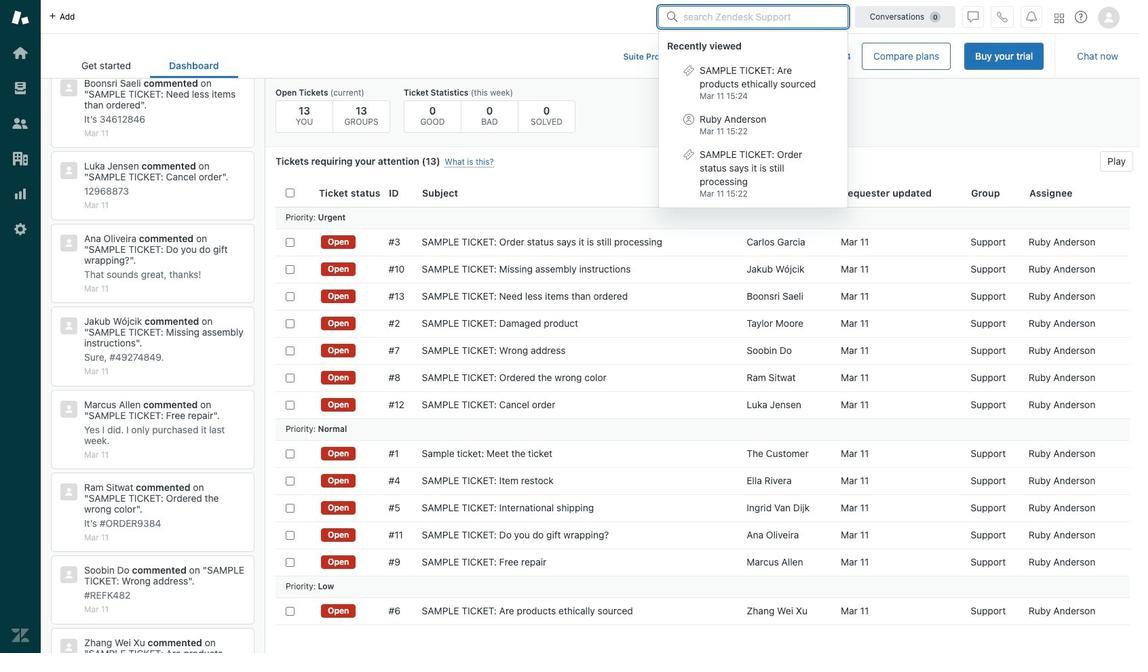 Task type: locate. For each thing, give the bounding box(es) containing it.
notifications image
[[1027, 11, 1037, 22]]

March 24, 2024 text field
[[788, 52, 851, 62]]

get started image
[[12, 44, 29, 62]]

grid
[[265, 180, 1141, 654]]

get help image
[[1076, 11, 1088, 23]]

Mar 11 15:24 text field
[[700, 91, 748, 101]]

main element
[[0, 0, 41, 654]]

zendesk support image
[[12, 9, 29, 26]]

Select All Tickets checkbox
[[286, 189, 295, 198]]

tab
[[62, 53, 150, 78]]

0 vertical spatial mar 11 15:22 text field
[[700, 126, 748, 136]]

reporting image
[[12, 185, 29, 203]]

button displays agent's chat status as invisible. image
[[968, 11, 979, 22]]

tab list
[[62, 53, 238, 78]]

None checkbox
[[286, 238, 295, 247], [286, 265, 295, 274], [286, 401, 295, 410], [286, 450, 295, 459], [286, 477, 295, 486], [286, 531, 295, 540], [286, 558, 295, 567], [286, 238, 295, 247], [286, 265, 295, 274], [286, 401, 295, 410], [286, 450, 295, 459], [286, 477, 295, 486], [286, 531, 295, 540], [286, 558, 295, 567]]

2 mar 11 15:22 text field from the top
[[700, 189, 748, 199]]

Mar 11 15:22 text field
[[700, 126, 748, 136], [700, 189, 748, 199]]

None checkbox
[[286, 292, 295, 301], [286, 319, 295, 328], [286, 347, 295, 355], [286, 374, 295, 383], [286, 504, 295, 513], [286, 607, 295, 616], [286, 292, 295, 301], [286, 319, 295, 328], [286, 347, 295, 355], [286, 374, 295, 383], [286, 504, 295, 513], [286, 607, 295, 616]]

1 vertical spatial mar 11 15:22 text field
[[700, 189, 748, 199]]

option
[[659, 58, 848, 107], [659, 107, 848, 143], [659, 143, 848, 205]]



Task type: describe. For each thing, give the bounding box(es) containing it.
zendesk image
[[12, 627, 29, 645]]

1 mar 11 15:22 text field from the top
[[700, 126, 748, 136]]

views image
[[12, 79, 29, 97]]

organizations image
[[12, 150, 29, 168]]

admin image
[[12, 221, 29, 238]]

2 option from the top
[[659, 107, 848, 143]]

recently viewed group
[[659, 58, 848, 205]]

customers image
[[12, 115, 29, 132]]

1 option from the top
[[659, 58, 848, 107]]

search Zendesk Support field
[[684, 10, 840, 23]]

zendesk products image
[[1055, 13, 1065, 23]]

3 option from the top
[[659, 143, 848, 205]]



